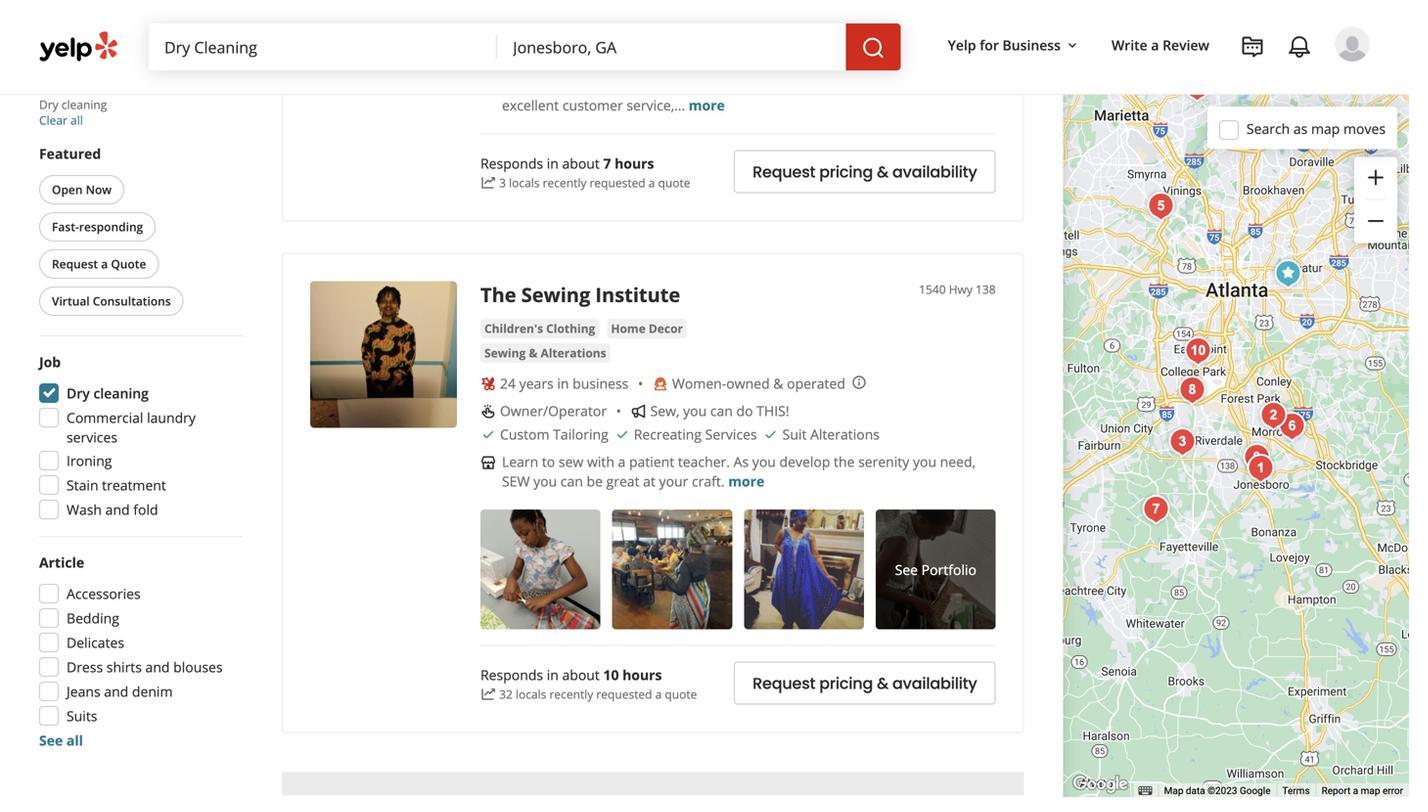 Task type: vqa. For each thing, say whether or not it's contained in the screenshot.
right Los
no



Task type: describe. For each thing, give the bounding box(es) containing it.
the sewing institute link
[[480, 281, 680, 308]]

and up denim
[[145, 658, 170, 677]]

quote for 7 hours
[[658, 175, 690, 191]]

fashion
[[716, 57, 763, 75]]

group containing job
[[33, 352, 243, 525]]

sew, you can do this!
[[650, 402, 789, 420]]

10
[[603, 666, 619, 685]]

more for fashion
[[689, 96, 725, 114]]

fast-responding button
[[39, 212, 156, 242]]

children's clothing button
[[480, 319, 599, 339]]

0 vertical spatial alterations
[[586, 29, 655, 48]]

zoom out image
[[1364, 209, 1388, 233]]

sewing inside home decor sewing & alterations
[[484, 345, 526, 361]]

and down stain treatment
[[105, 501, 130, 519]]

cleaning inside 1 filter dry cleaning clear all
[[61, 96, 107, 113]]

a right write
[[1151, 36, 1159, 54]]

alterations inside home decor sewing & alterations
[[541, 345, 606, 361]]

3
[[499, 175, 506, 191]]

16 bizhouse v2 image for learn
[[480, 455, 496, 471]]

stain treatment
[[67, 476, 166, 495]]

16 checkmark v2 image for suit alterations
[[763, 427, 779, 443]]

hours for responds in about 10 hours
[[622, 666, 662, 685]]

the
[[480, 281, 516, 308]]

write a review link
[[1104, 27, 1217, 63]]

clear
[[39, 112, 67, 128]]

dry cleaning
[[67, 384, 149, 403]]

1 horizontal spatial can
[[710, 402, 733, 420]]

article
[[39, 553, 84, 572]]

0 vertical spatial group
[[1354, 157, 1397, 243]]

institute
[[595, 281, 680, 308]]

see for see portfolio
[[895, 561, 918, 579]]

1540 hwy 138
[[919, 281, 996, 297]]

this!
[[757, 402, 789, 420]]

write
[[1112, 36, 1148, 54]]

yelp for business
[[948, 36, 1061, 54]]

customer
[[563, 96, 623, 114]]

fast-
[[52, 219, 79, 235]]

in for 10 hours
[[547, 666, 559, 685]]

sew
[[502, 472, 530, 491]]

open now
[[52, 182, 112, 198]]

as
[[1294, 119, 1308, 138]]

in for 7 hours
[[547, 154, 559, 173]]

about for 10
[[562, 666, 600, 685]]

wash
[[67, 501, 102, 519]]

garments
[[582, 76, 643, 95]]

fast-responding
[[52, 219, 143, 235]]

not
[[769, 76, 793, 95]]

ironing
[[67, 452, 112, 470]]

more for as
[[728, 472, 765, 491]]

0 vertical spatial your
[[802, 6, 832, 24]]

children's
[[484, 320, 543, 337]]

more link for fashion
[[689, 96, 725, 114]]

sewing & alterations button
[[480, 343, 610, 363]]

request a quote button
[[39, 250, 159, 279]]

is
[[583, 57, 593, 75]]

requested for 7
[[590, 175, 646, 191]]

138
[[976, 281, 996, 297]]

services
[[67, 428, 117, 447]]

underground
[[529, 6, 615, 24]]

recently for 7 hours
[[543, 175, 587, 191]]

about for 7
[[562, 154, 600, 173]]

owned
[[726, 374, 770, 393]]

0 vertical spatial sewing
[[521, 281, 590, 308]]

arl fashion is here to bring your fashion vision to reality. offering well constructed garments for every occasion. not only do we provide unique and excellent customer service,…
[[502, 57, 994, 114]]

accessories
[[67, 585, 141, 603]]

mccain dry cleaning & laundry image
[[1178, 68, 1217, 107]]

request pricing & availability for 7 hours
[[753, 161, 977, 183]]

arl fashion image
[[1269, 254, 1308, 294]]

map
[[1164, 785, 1184, 797]]

tammi's alterations & dry cleaning image
[[1163, 423, 1202, 462]]

16 chevron down v2 image
[[1065, 38, 1080, 54]]

a down service,…
[[649, 175, 655, 191]]

16 call to action v2 image for owner/operator
[[480, 403, 496, 419]]

hwy
[[949, 281, 973, 297]]

hemming services
[[836, 29, 954, 48]]

recreating services
[[634, 425, 757, 444]]

request for responds in about 10 hours
[[753, 673, 815, 695]]

home decor link
[[607, 319, 687, 339]]

see all button
[[39, 731, 83, 750]]

a down responds in about 10 hours
[[655, 686, 662, 703]]

denim
[[132, 683, 173, 701]]

request pricing & availability link for responds in about 10 hours
[[734, 662, 996, 705]]

service,…
[[627, 96, 685, 114]]

hemming
[[836, 29, 899, 48]]

years
[[519, 374, 554, 393]]

1 master cleaners image
[[1173, 371, 1212, 410]]

admiral dry cleaners image
[[1179, 332, 1218, 371]]

wash and fold
[[67, 501, 158, 519]]

responds for responds in about 10 hours
[[480, 666, 543, 685]]

24
[[500, 374, 516, 393]]

operated
[[787, 374, 845, 393]]

responds for responds in about 7 hours
[[480, 154, 543, 173]]

16 trending v2 image for responds in about 10 hours
[[480, 687, 496, 703]]

the
[[834, 453, 855, 471]]

every
[[668, 76, 703, 95]]

and inside arl fashion is here to bring your fashion vision to reality. offering well constructed garments for every occasion. not only do we provide unique and excellent customer service,…
[[970, 76, 994, 95]]

craft.
[[692, 472, 725, 491]]

1
[[39, 77, 47, 96]]

dry inside 1 filter dry cleaning clear all
[[39, 96, 58, 113]]

laundry
[[147, 409, 196, 427]]

as
[[734, 453, 749, 471]]

learn to sew with a patient teacher. as you develop the serenity you need, sew you can be great at your craft.
[[502, 453, 976, 491]]

terms
[[1282, 785, 1310, 797]]

16 women owned v2 image
[[653, 376, 668, 392]]

see all
[[39, 731, 83, 750]]

children's clothing
[[484, 320, 595, 337]]

16 bullhorn v2 image
[[631, 403, 646, 419]]

happynest image
[[1136, 490, 1176, 529]]

a inside learn to sew with a patient teacher. as you develop the serenity you need, sew you can be great at your craft.
[[618, 453, 626, 471]]

search as map moves
[[1247, 119, 1386, 138]]

request for responds in about 7 hours
[[753, 161, 815, 183]]

business
[[1003, 36, 1061, 54]]

you right sew
[[533, 472, 557, 491]]

pricing for responds in about 7 hours
[[819, 161, 873, 183]]

things to do, nail salons, plumbers text field
[[149, 23, 497, 70]]

availability for 7 hours
[[892, 161, 977, 183]]

yelp
[[948, 36, 976, 54]]

7
[[603, 154, 611, 173]]

2 vertical spatial alterations
[[810, 425, 880, 444]]

report a map error
[[1322, 785, 1403, 797]]

map for error
[[1361, 785, 1380, 797]]

clear all link
[[39, 112, 83, 128]]

tammi's alterations & dry cleaning image
[[1237, 438, 1276, 478]]

terms link
[[1282, 785, 1310, 797]]

great
[[606, 472, 640, 491]]

excellent
[[502, 96, 559, 114]]

filter
[[51, 77, 84, 96]]

1 filter dry cleaning clear all
[[39, 77, 107, 128]]

2 horizontal spatial to
[[807, 57, 821, 75]]

user actions element
[[932, 24, 1397, 145]]

custom
[[500, 425, 550, 444]]

jeans
[[67, 683, 100, 701]]

& inside home decor sewing & alterations
[[529, 345, 538, 361]]

reality.
[[824, 57, 867, 75]]

portfolio
[[921, 561, 977, 579]]

owner/operator
[[500, 402, 607, 420]]

featured group
[[35, 144, 243, 320]]

request pricing & availability link for responds in about 7 hours
[[734, 150, 996, 193]]

business
[[573, 374, 629, 393]]

availability for 10 hours
[[892, 673, 977, 695]]

serenity
[[858, 453, 909, 471]]

dress
[[67, 658, 103, 677]]

women-
[[672, 374, 726, 393]]

learn
[[502, 453, 538, 471]]

vision
[[767, 57, 804, 75]]



Task type: locate. For each thing, give the bounding box(es) containing it.
1 horizontal spatial do
[[827, 76, 844, 95]]

pricing for responds in about 10 hours
[[819, 673, 873, 695]]

2 responds from the top
[[480, 666, 543, 685]]

90's underground fashion show
[[500, 6, 707, 24]]

16 checkmark v2 image for formal wear alterations
[[480, 31, 496, 47]]

2 pricing from the top
[[819, 673, 873, 695]]

sew
[[559, 453, 584, 471]]

commercial laundry services
[[67, 409, 196, 447]]

0 vertical spatial do
[[827, 76, 844, 95]]

notifications image
[[1288, 35, 1311, 59]]

only
[[796, 76, 823, 95]]

responds up 3
[[480, 154, 543, 173]]

sewing down children's
[[484, 345, 526, 361]]

services for recreating services
[[705, 425, 757, 444]]

report a map error link
[[1322, 785, 1403, 797]]

tammi's mr drycleaning image
[[1272, 407, 1312, 446]]

locals for responds in about 10 hours
[[516, 686, 546, 703]]

map right as on the top of page
[[1311, 119, 1340, 138]]

fold
[[133, 501, 158, 519]]

1 none field from the left
[[149, 23, 497, 70]]

1 16 call to action v2 image from the top
[[480, 8, 496, 23]]

we
[[847, 76, 865, 95]]

for inside button
[[980, 36, 999, 54]]

1 availability from the top
[[892, 161, 977, 183]]

group containing article
[[33, 553, 243, 751]]

1 request pricing & availability link from the top
[[734, 150, 996, 193]]

0 vertical spatial dry
[[39, 96, 58, 113]]

2 horizontal spatial 16 checkmark v2 image
[[763, 427, 779, 443]]

1 request pricing & availability from the top
[[753, 161, 977, 183]]

1 horizontal spatial services
[[903, 29, 954, 48]]

hours for responds in about 7 hours
[[615, 154, 654, 173]]

0 vertical spatial fashion
[[619, 6, 669, 24]]

john s. image
[[1335, 26, 1370, 62]]

1 vertical spatial recently
[[549, 686, 593, 703]]

16 trending v2 image
[[480, 175, 496, 191], [480, 687, 496, 703]]

to left sew
[[542, 453, 555, 471]]

none field things to do, nail salons, plumbers
[[149, 23, 497, 70]]

about up 32 locals recently requested a quote on the left of the page
[[562, 666, 600, 685]]

1 vertical spatial hours
[[622, 666, 662, 685]]

you up recreating services
[[683, 402, 707, 420]]

16 checkmark v2 image left formal on the left top
[[480, 31, 496, 47]]

you right as on the right bottom
[[752, 453, 776, 471]]

16 call to action v2 image left 90's
[[480, 8, 496, 23]]

0 vertical spatial quote
[[658, 175, 690, 191]]

1540
[[919, 281, 946, 297]]

lake harbin alteration and dry cleaning image
[[1254, 396, 1293, 435]]

info icon image
[[851, 375, 867, 391], [851, 375, 867, 391]]

responding
[[79, 219, 143, 235]]

locals right 3
[[509, 175, 540, 191]]

16 checkmark v2 image
[[480, 427, 496, 443]]

0 horizontal spatial more link
[[689, 96, 725, 114]]

suits
[[67, 707, 97, 726]]

0 horizontal spatial to
[[542, 453, 555, 471]]

16 bizhouse v2 image left arl at top left
[[480, 59, 496, 75]]

address, neighborhood, city, state or zip text field
[[497, 23, 846, 70]]

tailoring
[[553, 425, 608, 444]]

request pricing & availability for 10 hours
[[753, 673, 977, 695]]

vinings cleaners ii image
[[1141, 187, 1180, 226]]

do inside arl fashion is here to bring your fashion vision to reality. offering well constructed garments for every occasion. not only do we provide unique and excellent customer service,…
[[827, 76, 844, 95]]

2 availability from the top
[[892, 673, 977, 695]]

locals
[[509, 175, 540, 191], [516, 686, 546, 703]]

16 bullhorn v2 image
[[731, 8, 747, 23]]

more link for as
[[728, 472, 765, 491]]

1 vertical spatial more link
[[728, 472, 765, 491]]

16 checkmark v2 image for recreating services
[[614, 427, 630, 443]]

2 request pricing & availability from the top
[[753, 673, 977, 695]]

recently down responds in about 7 hours at the top left of the page
[[543, 175, 587, 191]]

suit
[[783, 425, 807, 444]]

2 none field from the left
[[497, 23, 846, 70]]

featured
[[39, 144, 101, 163]]

a left quote on the left top of the page
[[101, 256, 108, 272]]

16 call to action v2 image up 16 checkmark v2 image
[[480, 403, 496, 419]]

1 16 bizhouse v2 image from the top
[[480, 59, 496, 75]]

about up 3 locals recently requested a quote
[[562, 154, 600, 173]]

to
[[630, 57, 643, 75], [807, 57, 821, 75], [542, 453, 555, 471]]

requested down 10
[[596, 686, 652, 703]]

dry up commercial
[[67, 384, 90, 403]]

quote
[[111, 256, 146, 272]]

16 years in business v2 image
[[480, 376, 496, 392]]

1 vertical spatial sewing
[[484, 345, 526, 361]]

show
[[672, 6, 707, 24]]

request pricing & availability link
[[734, 150, 996, 193], [734, 662, 996, 705]]

©2023
[[1208, 785, 1237, 797]]

1 16 trending v2 image from the top
[[480, 175, 496, 191]]

dry down 1
[[39, 96, 58, 113]]

google image
[[1068, 772, 1133, 798]]

0 vertical spatial for
[[980, 36, 999, 54]]

1 horizontal spatial more
[[728, 472, 765, 491]]

0 vertical spatial recently
[[543, 175, 587, 191]]

16 trending v2 image left 3
[[480, 175, 496, 191]]

more link down every
[[689, 96, 725, 114]]

fashion
[[619, 6, 669, 24], [530, 57, 580, 75]]

alterations down 90's underground fashion show
[[586, 29, 655, 48]]

a
[[1151, 36, 1159, 54], [649, 175, 655, 191], [101, 256, 108, 272], [618, 453, 626, 471], [655, 686, 662, 703], [1353, 785, 1358, 797]]

1 about from the top
[[562, 154, 600, 173]]

16 checkmark v2 image
[[480, 31, 496, 47], [614, 427, 630, 443], [763, 427, 779, 443]]

data
[[1186, 785, 1205, 797]]

in
[[547, 154, 559, 173], [557, 374, 569, 393], [547, 666, 559, 685]]

1 horizontal spatial dry
[[67, 384, 90, 403]]

projects image
[[1241, 35, 1264, 59]]

1 vertical spatial responds
[[480, 666, 543, 685]]

1 vertical spatial can
[[561, 472, 583, 491]]

0 horizontal spatial dry
[[39, 96, 58, 113]]

1 vertical spatial do
[[736, 402, 753, 420]]

constructed
[[502, 76, 578, 95]]

requested for 10
[[596, 686, 652, 703]]

map for moves
[[1311, 119, 1340, 138]]

open now button
[[39, 175, 124, 205]]

alterations
[[586, 29, 655, 48], [541, 345, 606, 361], [810, 425, 880, 444]]

1 vertical spatial request pricing & availability
[[753, 673, 977, 695]]

write a review
[[1112, 36, 1210, 54]]

jeans and denim
[[67, 683, 173, 701]]

1 responds from the top
[[480, 154, 543, 173]]

keyboard shortcuts image
[[1138, 787, 1152, 796]]

clothing
[[546, 320, 595, 337]]

1 vertical spatial map
[[1361, 785, 1380, 797]]

16 trending v2 image for responds in about 7 hours
[[480, 175, 496, 191]]

sew,
[[650, 402, 680, 420]]

recently for 10 hours
[[549, 686, 593, 703]]

1 vertical spatial for
[[646, 76, 665, 95]]

1 horizontal spatial for
[[980, 36, 999, 54]]

2 16 trending v2 image from the top
[[480, 687, 496, 703]]

1 vertical spatial alterations
[[541, 345, 606, 361]]

blouses
[[173, 658, 223, 677]]

sewing & alterations link
[[480, 343, 610, 363]]

None field
[[149, 23, 497, 70], [497, 23, 846, 70]]

offering
[[871, 57, 924, 75]]

custom tailoring
[[500, 425, 608, 444]]

0 horizontal spatial do
[[736, 402, 753, 420]]

2 vertical spatial request
[[753, 673, 815, 695]]

1 horizontal spatial to
[[630, 57, 643, 75]]

in up 3 locals recently requested a quote
[[547, 154, 559, 173]]

for inside arl fashion is here to bring your fashion vision to reality. offering well constructed garments for every occasion. not only do we provide unique and excellent customer service,…
[[646, 76, 665, 95]]

0 vertical spatial availability
[[892, 161, 977, 183]]

1 vertical spatial 16 trending v2 image
[[480, 687, 496, 703]]

your up every
[[683, 57, 712, 75]]

sewing up the clothing
[[521, 281, 590, 308]]

1 pricing from the top
[[819, 161, 873, 183]]

0 vertical spatial locals
[[509, 175, 540, 191]]

your right at
[[659, 472, 688, 491]]

0 vertical spatial 16 call to action v2 image
[[480, 8, 496, 23]]

do down 'owned'
[[736, 402, 753, 420]]

the sewing institute
[[480, 281, 680, 308]]

1 vertical spatial pricing
[[819, 673, 873, 695]]

0 vertical spatial about
[[562, 154, 600, 173]]

0 vertical spatial request pricing & availability link
[[734, 150, 996, 193]]

more down as on the right bottom
[[728, 472, 765, 491]]

map region
[[996, 61, 1409, 798]]

to up only
[[807, 57, 821, 75]]

alterations up the
[[810, 425, 880, 444]]

responds
[[480, 154, 543, 173], [480, 666, 543, 685]]

group
[[1354, 157, 1397, 243], [33, 352, 243, 525], [33, 553, 243, 751]]

1 vertical spatial see
[[39, 731, 63, 750]]

1 vertical spatial more
[[728, 472, 765, 491]]

map data ©2023 google
[[1164, 785, 1271, 797]]

requested down 7 on the left of page
[[590, 175, 646, 191]]

0 horizontal spatial for
[[646, 76, 665, 95]]

1 vertical spatial fashion
[[530, 57, 580, 75]]

alterations down the clothing
[[541, 345, 606, 361]]

0 vertical spatial can
[[710, 402, 733, 420]]

1 horizontal spatial map
[[1361, 785, 1380, 797]]

can down sew
[[561, 472, 583, 491]]

your inside arl fashion is here to bring your fashion vision to reality. offering well constructed garments for every occasion. not only do we provide unique and excellent customer service,…
[[683, 57, 712, 75]]

16 bizhouse v2 image down 16 checkmark v2 image
[[480, 455, 496, 471]]

0 vertical spatial more
[[689, 96, 725, 114]]

quote
[[658, 175, 690, 191], [665, 686, 697, 703]]

2 request pricing & availability link from the top
[[734, 662, 996, 705]]

2 16 call to action v2 image from the top
[[480, 403, 496, 419]]

1 horizontal spatial 16 checkmark v2 image
[[614, 427, 630, 443]]

0 vertical spatial more link
[[689, 96, 725, 114]]

moves
[[1344, 119, 1386, 138]]

with
[[587, 453, 614, 471]]

1 vertical spatial about
[[562, 666, 600, 685]]

0 horizontal spatial fashion
[[530, 57, 580, 75]]

map left the error
[[1361, 785, 1380, 797]]

zoom in image
[[1364, 166, 1388, 189]]

0 horizontal spatial map
[[1311, 119, 1340, 138]]

16 call to action v2 image
[[480, 8, 496, 23], [480, 403, 496, 419]]

open
[[52, 182, 83, 198]]

responds up 32
[[480, 666, 543, 685]]

1 vertical spatial locals
[[516, 686, 546, 703]]

to inside learn to sew with a patient teacher. as you develop the serenity you need, sew you can be great at your craft.
[[542, 453, 555, 471]]

16 checkmark v2 image up with
[[614, 427, 630, 443]]

and right unique
[[970, 76, 994, 95]]

0 vertical spatial request
[[753, 161, 815, 183]]

1 vertical spatial your
[[683, 57, 712, 75]]

job
[[39, 353, 61, 371]]

0 horizontal spatial see
[[39, 731, 63, 750]]

fashion up constructed
[[530, 57, 580, 75]]

2 vertical spatial in
[[547, 666, 559, 685]]

2 16 bizhouse v2 image from the top
[[480, 455, 496, 471]]

1 vertical spatial all
[[66, 731, 83, 750]]

you left need, on the right of the page
[[913, 453, 937, 471]]

None search field
[[149, 23, 901, 70]]

can
[[710, 402, 733, 420], [561, 472, 583, 491]]

sewing
[[521, 281, 590, 308], [484, 345, 526, 361]]

a right the report
[[1353, 785, 1358, 797]]

all right clear
[[70, 112, 83, 128]]

0 vertical spatial all
[[70, 112, 83, 128]]

a up great
[[618, 453, 626, 471]]

search image
[[862, 36, 885, 60]]

1 vertical spatial services
[[705, 425, 757, 444]]

1 horizontal spatial fashion
[[619, 6, 669, 24]]

you
[[683, 402, 707, 420], [752, 453, 776, 471], [913, 453, 937, 471], [533, 472, 557, 491]]

0 vertical spatial services
[[903, 29, 954, 48]]

0 vertical spatial 16 bizhouse v2 image
[[480, 59, 496, 75]]

1 horizontal spatial see
[[895, 561, 918, 579]]

3 locals recently requested a quote
[[499, 175, 690, 191]]

16 bizhouse v2 image
[[480, 59, 496, 75], [480, 455, 496, 471]]

decor
[[649, 320, 683, 337]]

in up 32 locals recently requested a quote on the left of the page
[[547, 666, 559, 685]]

all down suits
[[66, 731, 83, 750]]

services down sew, you can do this!
[[705, 425, 757, 444]]

request a quote
[[52, 256, 146, 272]]

1 vertical spatial availability
[[892, 673, 977, 695]]

16 call to action v2 image for 90's underground fashion show
[[480, 8, 496, 23]]

for
[[980, 36, 999, 54], [646, 76, 665, 95]]

0 vertical spatial cleaning
[[61, 96, 107, 113]]

locals right 32
[[516, 686, 546, 703]]

cleaning up commercial
[[93, 384, 149, 403]]

can up recreating services
[[710, 402, 733, 420]]

16 trending v2 image left 32
[[480, 687, 496, 703]]

&
[[877, 161, 889, 183], [529, 345, 538, 361], [773, 374, 783, 393], [877, 673, 889, 695]]

see inside group
[[39, 731, 63, 750]]

1 vertical spatial request pricing & availability link
[[734, 662, 996, 705]]

2 vertical spatial your
[[659, 472, 688, 491]]

shirts
[[106, 658, 142, 677]]

none field address, neighborhood, city, state or zip
[[497, 23, 846, 70]]

fashion inside arl fashion is here to bring your fashion vision to reality. offering well constructed garments for every occasion. not only do we provide unique and excellent customer service,…
[[530, 57, 580, 75]]

for up service,…
[[646, 76, 665, 95]]

hours right 10
[[622, 666, 662, 685]]

to right here
[[630, 57, 643, 75]]

1 vertical spatial quote
[[665, 686, 697, 703]]

your
[[802, 6, 832, 24], [683, 57, 712, 75], [659, 472, 688, 491]]

request inside request a quote button
[[52, 256, 98, 272]]

1 vertical spatial in
[[557, 374, 569, 393]]

0 vertical spatial requested
[[590, 175, 646, 191]]

responds in about 10 hours
[[480, 666, 662, 685]]

review
[[1163, 36, 1210, 54]]

see portfolio link
[[876, 510, 996, 630]]

1 vertical spatial 16 call to action v2 image
[[480, 403, 496, 419]]

recently down responds in about 10 hours
[[549, 686, 593, 703]]

for right yelp
[[980, 36, 999, 54]]

0 horizontal spatial services
[[705, 425, 757, 444]]

see
[[895, 561, 918, 579], [39, 731, 63, 750]]

cleaning down filter
[[61, 96, 107, 113]]

home
[[611, 320, 646, 337]]

be
[[587, 472, 603, 491]]

do left we
[[827, 76, 844, 95]]

request
[[753, 161, 815, 183], [52, 256, 98, 272], [753, 673, 815, 695]]

2 vertical spatial group
[[33, 553, 243, 751]]

pointe south cleaners image
[[1241, 449, 1280, 488]]

in right 'years'
[[557, 374, 569, 393]]

16 checkmark v2 image left suit
[[763, 427, 779, 443]]

hours right 7 on the left of page
[[615, 154, 654, 173]]

0 vertical spatial pricing
[[819, 161, 873, 183]]

treatment
[[102, 476, 166, 495]]

bring
[[646, 57, 680, 75]]

2 about from the top
[[562, 666, 600, 685]]

well
[[927, 57, 952, 75]]

more link down as on the right bottom
[[728, 472, 765, 491]]

0 vertical spatial 16 trending v2 image
[[480, 175, 496, 191]]

at
[[643, 472, 656, 491]]

more down every
[[689, 96, 725, 114]]

a inside button
[[101, 256, 108, 272]]

do
[[827, 76, 844, 95], [736, 402, 753, 420]]

90's
[[500, 6, 525, 24]]

and down 'shirts'
[[104, 683, 128, 701]]

all inside group
[[66, 731, 83, 750]]

can inside learn to sew with a patient teacher. as you develop the serenity you need, sew you can be great at your craft.
[[561, 472, 583, 491]]

24 years in business
[[500, 374, 629, 393]]

1 vertical spatial requested
[[596, 686, 652, 703]]

formal
[[500, 29, 545, 48]]

0 vertical spatial map
[[1311, 119, 1340, 138]]

1 vertical spatial request
[[52, 256, 98, 272]]

32 locals recently requested a quote
[[499, 686, 697, 703]]

your inside learn to sew with a patient teacher. as you develop the serenity you need, sew you can be great at your craft.
[[659, 472, 688, 491]]

1 horizontal spatial more link
[[728, 472, 765, 491]]

0 vertical spatial in
[[547, 154, 559, 173]]

1 vertical spatial dry
[[67, 384, 90, 403]]

virtual
[[52, 293, 90, 309]]

0 vertical spatial see
[[895, 561, 918, 579]]

cleaning
[[61, 96, 107, 113], [93, 384, 149, 403]]

0 vertical spatial responds
[[480, 154, 543, 173]]

yelp for business button
[[940, 27, 1088, 63]]

1 vertical spatial group
[[33, 352, 243, 525]]

0 horizontal spatial can
[[561, 472, 583, 491]]

16 bizhouse v2 image for arl
[[480, 59, 496, 75]]

fashion left show
[[619, 6, 669, 24]]

provide
[[869, 76, 918, 95]]

all inside 1 filter dry cleaning clear all
[[70, 112, 83, 128]]

your right off
[[802, 6, 832, 24]]

quote for 10 hours
[[665, 686, 697, 703]]

off
[[781, 6, 799, 24]]

dry inside group
[[67, 384, 90, 403]]

0 vertical spatial request pricing & availability
[[753, 161, 977, 183]]

locals for responds in about 7 hours
[[509, 175, 540, 191]]

1 vertical spatial 16 bizhouse v2 image
[[480, 455, 496, 471]]

0 horizontal spatial more
[[689, 96, 725, 114]]

services up the well
[[903, 29, 954, 48]]

see for see all
[[39, 731, 63, 750]]

0 vertical spatial hours
[[615, 154, 654, 173]]

0 horizontal spatial 16 checkmark v2 image
[[480, 31, 496, 47]]

unique
[[921, 76, 966, 95]]

services for hemming services
[[903, 29, 954, 48]]

1 vertical spatial cleaning
[[93, 384, 149, 403]]

virtual consultations button
[[39, 287, 184, 316]]



